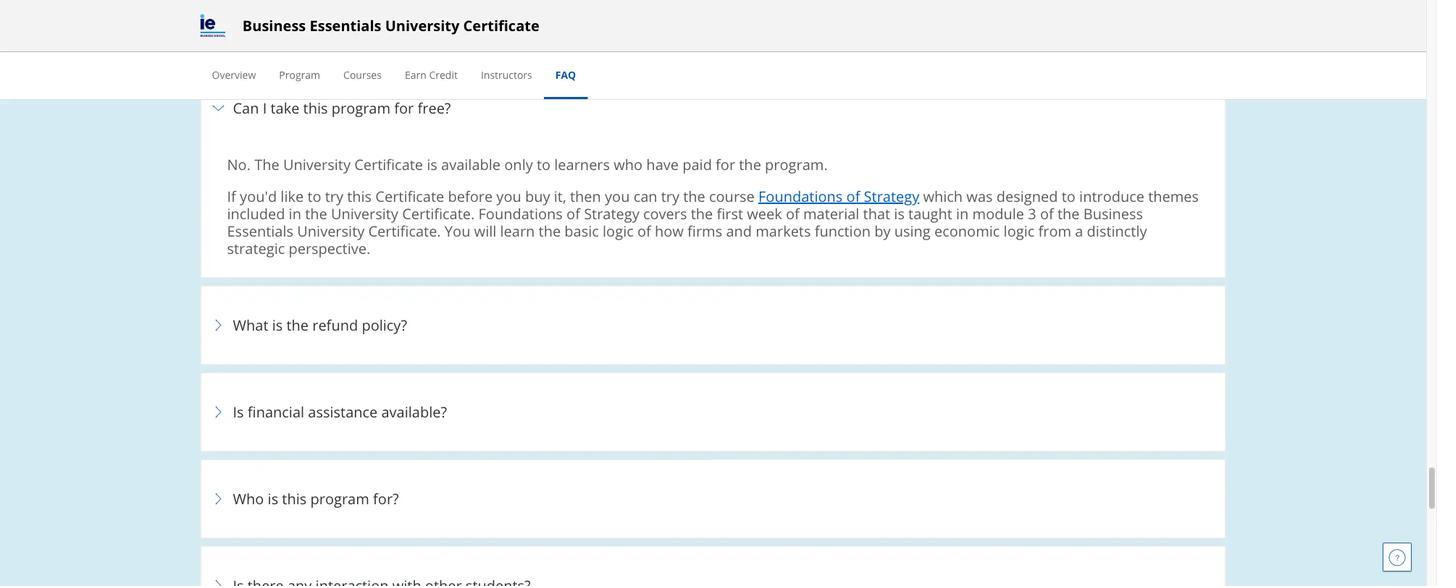 Task type: locate. For each thing, give the bounding box(es) containing it.
list item containing can i take this program for free?
[[200, 68, 1226, 286]]

you left the can
[[605, 186, 630, 206]]

list item for 'is financial assistance available?' list item
[[200, 546, 1226, 587]]

0 horizontal spatial foundations
[[478, 204, 563, 224]]

this right who
[[282, 489, 307, 509]]

foundations
[[758, 186, 843, 206], [478, 204, 563, 224]]

strategy
[[864, 186, 919, 206], [584, 204, 639, 224]]

the down paid
[[683, 186, 705, 206]]

foundations down program.
[[758, 186, 843, 206]]

0 horizontal spatial in
[[289, 204, 301, 224]]

to right like
[[307, 186, 321, 206]]

introduce
[[1079, 186, 1144, 206]]

try
[[325, 186, 343, 206], [661, 186, 679, 206]]

program left for?
[[310, 489, 369, 509]]

ie business school image
[[200, 14, 225, 37]]

for left free?
[[394, 98, 414, 118]]

is right what
[[272, 315, 283, 335]]

this up perspective.
[[347, 186, 372, 206]]

who is this program for? button
[[210, 469, 1217, 530]]

essentials down you'd
[[227, 221, 293, 241]]

university up earn
[[385, 16, 460, 35]]

of right 3
[[1040, 204, 1054, 224]]

0 vertical spatial chevron right image
[[210, 99, 227, 117]]

1 horizontal spatial business
[[1083, 204, 1143, 224]]

have
[[646, 154, 679, 174]]

certificate for the
[[354, 154, 423, 174]]

business inside which was designed to introduce themes included in the university certificate. foundations of strategy covers the first week of material that is taught in module 3 of the business essentials university certificate. you will learn the basic logic of how firms and markets function by using economic logic from a distinctly strategic perspective.
[[1083, 204, 1143, 224]]

3 chevron right image from the top
[[210, 404, 227, 421]]

0 vertical spatial essentials
[[310, 16, 381, 35]]

1 horizontal spatial logic
[[1004, 221, 1035, 241]]

logic down designed
[[1004, 221, 1035, 241]]

chevron right image inside 'what is the refund policy?' dropdown button
[[210, 317, 227, 334]]

1 vertical spatial list item
[[200, 68, 1226, 286]]

to inside which was designed to introduce themes included in the university certificate. foundations of strategy covers the first week of material that is taught in module 3 of the business essentials university certificate. you will learn the basic logic of how firms and markets function by using economic logic from a distinctly strategic perspective.
[[1062, 186, 1076, 206]]

certificate. down available
[[402, 204, 475, 224]]

0 vertical spatial list item
[[200, 0, 1226, 61]]

chevron right image inside is financial assistance available? dropdown button
[[210, 404, 227, 421]]

chevron right image inside who is this program for? dropdown button
[[210, 491, 227, 508]]

certificate.
[[402, 204, 475, 224], [368, 221, 441, 241]]

list item for 'certificate menu' element
[[200, 68, 1226, 286]]

certificate for essentials
[[463, 16, 539, 35]]

chevron right image
[[210, 12, 227, 30], [210, 491, 227, 508], [210, 577, 227, 587]]

strategy down who
[[584, 204, 639, 224]]

0 horizontal spatial essentials
[[227, 221, 293, 241]]

0 horizontal spatial for
[[394, 98, 414, 118]]

university up perspective.
[[331, 204, 398, 224]]

foundations of strategy link
[[758, 186, 919, 206]]

0 vertical spatial business
[[243, 16, 306, 35]]

chevron right image left is
[[210, 404, 227, 421]]

the
[[739, 154, 761, 174], [683, 186, 705, 206], [305, 204, 327, 224], [691, 204, 713, 224], [1058, 204, 1080, 224], [539, 221, 561, 241], [286, 315, 309, 335]]

chevron right image inside can i take this program for free? dropdown button
[[210, 99, 227, 117]]

what is the refund policy? button
[[210, 295, 1217, 356]]

was
[[967, 186, 993, 206]]

what is the refund policy? list item
[[200, 286, 1226, 365]]

in
[[289, 204, 301, 224], [956, 204, 969, 224]]

2 chevron right image from the top
[[210, 317, 227, 334]]

1 horizontal spatial foundations
[[758, 186, 843, 206]]

1 vertical spatial program
[[310, 489, 369, 509]]

covers
[[643, 204, 687, 224]]

0 horizontal spatial strategy
[[584, 204, 639, 224]]

for inside dropdown button
[[394, 98, 414, 118]]

2 list item from the top
[[200, 68, 1226, 286]]

logic right basic
[[603, 221, 634, 241]]

chevron right image for who is this program for? list item on the bottom of page
[[210, 491, 227, 508]]

learners
[[554, 154, 610, 174]]

try right like
[[325, 186, 343, 206]]

the inside dropdown button
[[286, 315, 309, 335]]

you left buy
[[496, 186, 521, 206]]

program down courses link
[[332, 98, 390, 118]]

to
[[537, 154, 551, 174], [307, 186, 321, 206], [1062, 186, 1076, 206]]

0 horizontal spatial logic
[[603, 221, 634, 241]]

this right take
[[303, 98, 328, 118]]

the up course on the top of page
[[739, 154, 761, 174]]

what is the refund policy?
[[233, 315, 407, 335]]

3 chevron right image from the top
[[210, 577, 227, 587]]

1 you from the left
[[496, 186, 521, 206]]

1 vertical spatial certificate
[[354, 154, 423, 174]]

of
[[846, 186, 860, 206], [566, 204, 580, 224], [786, 204, 800, 224], [1040, 204, 1054, 224], [637, 221, 651, 241]]

is
[[427, 154, 437, 174], [894, 204, 905, 224], [272, 315, 283, 335], [268, 489, 278, 509]]

certificate. left you
[[368, 221, 441, 241]]

logic
[[603, 221, 634, 241], [1004, 221, 1035, 241]]

2 chevron right image from the top
[[210, 491, 227, 508]]

1 horizontal spatial strategy
[[864, 186, 919, 206]]

in right the taught
[[956, 204, 969, 224]]

chevron right image
[[210, 99, 227, 117], [210, 317, 227, 334], [210, 404, 227, 421]]

chevron right image left can on the left top of the page
[[210, 99, 227, 117]]

who is this program for? list item
[[200, 459, 1226, 539]]

to right only
[[537, 154, 551, 174]]

a
[[1075, 221, 1083, 241]]

business up program
[[243, 16, 306, 35]]

1 horizontal spatial essentials
[[310, 16, 381, 35]]

1 horizontal spatial you
[[605, 186, 630, 206]]

only
[[504, 154, 533, 174]]

before
[[448, 186, 493, 206]]

1 list item from the top
[[200, 0, 1226, 61]]

certificate
[[463, 16, 539, 35], [354, 154, 423, 174], [375, 186, 444, 206]]

refund
[[312, 315, 358, 335]]

in right included
[[289, 204, 301, 224]]

firms
[[687, 221, 722, 241]]

2 you from the left
[[605, 186, 630, 206]]

1 vertical spatial essentials
[[227, 221, 293, 241]]

perspective.
[[289, 238, 370, 258]]

0 vertical spatial certificate
[[463, 16, 539, 35]]

1 vertical spatial chevron right image
[[210, 491, 227, 508]]

policy?
[[362, 315, 407, 335]]

like
[[281, 186, 304, 206]]

business right a
[[1083, 204, 1143, 224]]

the left refund
[[286, 315, 309, 335]]

0 vertical spatial chevron right image
[[210, 12, 227, 30]]

is right 'that'
[[894, 204, 905, 224]]

0 horizontal spatial to
[[307, 186, 321, 206]]

no. the university certificate is available only to learners who have paid for the program.
[[227, 154, 828, 174]]

1 in from the left
[[289, 204, 301, 224]]

of left how
[[637, 221, 651, 241]]

program
[[332, 98, 390, 118], [310, 489, 369, 509]]

markets
[[756, 221, 811, 241]]

to up a
[[1062, 186, 1076, 206]]

1 horizontal spatial in
[[956, 204, 969, 224]]

1 horizontal spatial try
[[661, 186, 679, 206]]

2 vertical spatial this
[[282, 489, 307, 509]]

from
[[1038, 221, 1071, 241]]

1 horizontal spatial for
[[716, 154, 735, 174]]

to for buy
[[307, 186, 321, 206]]

can i take this program for free? button
[[210, 78, 1217, 139]]

1 vertical spatial business
[[1083, 204, 1143, 224]]

function
[[815, 221, 871, 241]]

try right the can
[[661, 186, 679, 206]]

credit
[[429, 68, 458, 81]]

2 vertical spatial chevron right image
[[210, 404, 227, 421]]

to for university
[[1062, 186, 1076, 206]]

2 vertical spatial chevron right image
[[210, 577, 227, 587]]

2 in from the left
[[956, 204, 969, 224]]

themes
[[1148, 186, 1199, 206]]

university
[[385, 16, 460, 35], [283, 154, 351, 174], [331, 204, 398, 224], [297, 221, 365, 241]]

economic
[[934, 221, 1000, 241]]

learn
[[500, 221, 535, 241]]

3 list item from the top
[[200, 546, 1226, 587]]

business
[[243, 16, 306, 35], [1083, 204, 1143, 224]]

the right like
[[305, 204, 327, 224]]

1 chevron right image from the top
[[210, 12, 227, 30]]

0 vertical spatial for
[[394, 98, 414, 118]]

1 chevron right image from the top
[[210, 99, 227, 117]]

no.
[[227, 154, 251, 174]]

you
[[496, 186, 521, 206], [605, 186, 630, 206]]

chevron right image left what
[[210, 317, 227, 334]]

faq
[[555, 68, 576, 81]]

essentials
[[310, 16, 381, 35], [227, 221, 293, 241]]

this
[[303, 98, 328, 118], [347, 186, 372, 206], [282, 489, 307, 509]]

for right paid
[[716, 154, 735, 174]]

foundations down only
[[478, 204, 563, 224]]

the right 3
[[1058, 204, 1080, 224]]

of right week on the top right
[[786, 204, 800, 224]]

courses link
[[343, 68, 382, 81]]

0 horizontal spatial you
[[496, 186, 521, 206]]

2 vertical spatial list item
[[200, 546, 1226, 587]]

who is this program for?
[[233, 489, 399, 509]]

is financial assistance available? list item
[[200, 372, 1226, 452]]

which was designed to introduce themes included in the university certificate. foundations of strategy covers the first week of material that is taught in module 3 of the business essentials university certificate. you will learn the basic logic of how firms and markets function by using economic logic from a distinctly strategic perspective.
[[227, 186, 1199, 258]]

program link
[[279, 68, 320, 81]]

for
[[394, 98, 414, 118], [716, 154, 735, 174]]

1 vertical spatial chevron right image
[[210, 317, 227, 334]]

how
[[655, 221, 684, 241]]

essentials up "courses"
[[310, 16, 381, 35]]

0 horizontal spatial try
[[325, 186, 343, 206]]

then
[[570, 186, 601, 206]]

strategy up by
[[864, 186, 919, 206]]

2 horizontal spatial to
[[1062, 186, 1076, 206]]

list item
[[200, 0, 1226, 61], [200, 68, 1226, 286], [200, 546, 1226, 587]]

earn
[[405, 68, 426, 81]]

material
[[803, 204, 859, 224]]

university up like
[[283, 154, 351, 174]]

available
[[441, 154, 501, 174]]

program
[[279, 68, 320, 81]]



Task type: describe. For each thing, give the bounding box(es) containing it.
by
[[874, 221, 891, 241]]

instructors
[[481, 68, 532, 81]]

0 vertical spatial program
[[332, 98, 390, 118]]

chevron right image for list item corresponding to 'is financial assistance available?' list item
[[210, 577, 227, 587]]

it,
[[554, 186, 566, 206]]

of right it,
[[566, 204, 580, 224]]

essentials inside which was designed to introduce themes included in the university certificate. foundations of strategy covers the first week of material that is taught in module 3 of the business essentials university certificate. you will learn the basic logic of how firms and markets function by using economic logic from a distinctly strategic perspective.
[[227, 221, 293, 241]]

will
[[474, 221, 496, 241]]

business essentials university certificate
[[243, 16, 539, 35]]

for?
[[373, 489, 399, 509]]

week
[[747, 204, 782, 224]]

1 try from the left
[[325, 186, 343, 206]]

distinctly
[[1087, 221, 1147, 241]]

1 vertical spatial for
[[716, 154, 735, 174]]

financial
[[248, 402, 304, 422]]

1 logic from the left
[[603, 221, 634, 241]]

strategy inside which was designed to introduce themes included in the university certificate. foundations of strategy covers the first week of material that is taught in module 3 of the business essentials university certificate. you will learn the basic logic of how firms and markets function by using economic logic from a distinctly strategic perspective.
[[584, 204, 639, 224]]

faq link
[[555, 68, 576, 81]]

is
[[233, 402, 244, 422]]

of left 'that'
[[846, 186, 860, 206]]

certificate menu element
[[200, 52, 1226, 99]]

is left available
[[427, 154, 437, 174]]

buy
[[525, 186, 550, 206]]

2 try from the left
[[661, 186, 679, 206]]

chevron right image for 1st list item from the top of the page
[[210, 12, 227, 30]]

you'd
[[240, 186, 277, 206]]

if
[[227, 186, 236, 206]]

assistance
[[308, 402, 378, 422]]

can
[[233, 98, 259, 118]]

the
[[254, 154, 279, 174]]

can i take this program for free?
[[233, 98, 451, 118]]

2 logic from the left
[[1004, 221, 1035, 241]]

the left first
[[691, 204, 713, 224]]

is financial assistance available?
[[233, 402, 447, 422]]

module
[[972, 204, 1024, 224]]

can
[[634, 186, 657, 206]]

3
[[1028, 204, 1036, 224]]

1 vertical spatial this
[[347, 186, 372, 206]]

program.
[[765, 154, 828, 174]]

course
[[709, 186, 755, 206]]

chevron right image for what
[[210, 317, 227, 334]]

is inside which was designed to introduce themes included in the university certificate. foundations of strategy covers the first week of material that is taught in module 3 of the business essentials university certificate. you will learn the basic logic of how firms and markets function by using economic logic from a distinctly strategic perspective.
[[894, 204, 905, 224]]

is financial assistance available? button
[[210, 382, 1217, 443]]

if you'd like to try this certificate before you buy it, then you can try the course foundations of strategy
[[227, 186, 919, 206]]

chevron right image for is
[[210, 404, 227, 421]]

help center image
[[1389, 549, 1406, 566]]

strategic
[[227, 238, 285, 258]]

what
[[233, 315, 268, 335]]

and
[[726, 221, 752, 241]]

earn credit
[[405, 68, 458, 81]]

overview link
[[212, 68, 256, 81]]

using
[[894, 221, 931, 241]]

university down like
[[297, 221, 365, 241]]

overview
[[212, 68, 256, 81]]

that
[[863, 204, 890, 224]]

0 vertical spatial this
[[303, 98, 328, 118]]

which
[[923, 186, 963, 206]]

0 horizontal spatial business
[[243, 16, 306, 35]]

foundations inside which was designed to introduce themes included in the university certificate. foundations of strategy covers the first week of material that is taught in module 3 of the business essentials university certificate. you will learn the basic logic of how firms and markets function by using economic logic from a distinctly strategic perspective.
[[478, 204, 563, 224]]

take
[[271, 98, 299, 118]]

who
[[614, 154, 643, 174]]

chevron right image for can
[[210, 99, 227, 117]]

you
[[445, 221, 470, 241]]

who
[[233, 489, 264, 509]]

is right who
[[268, 489, 278, 509]]

the left basic
[[539, 221, 561, 241]]

taught
[[908, 204, 952, 224]]

i
[[263, 98, 267, 118]]

basic
[[564, 221, 599, 241]]

courses
[[343, 68, 382, 81]]

paid
[[682, 154, 712, 174]]

available?
[[381, 402, 447, 422]]

earn credit link
[[405, 68, 458, 81]]

instructors link
[[481, 68, 532, 81]]

1 horizontal spatial to
[[537, 154, 551, 174]]

first
[[717, 204, 743, 224]]

2 vertical spatial certificate
[[375, 186, 444, 206]]

free?
[[418, 98, 451, 118]]

designed
[[997, 186, 1058, 206]]

included
[[227, 204, 285, 224]]



Task type: vqa. For each thing, say whether or not it's contained in the screenshot.
how
yes



